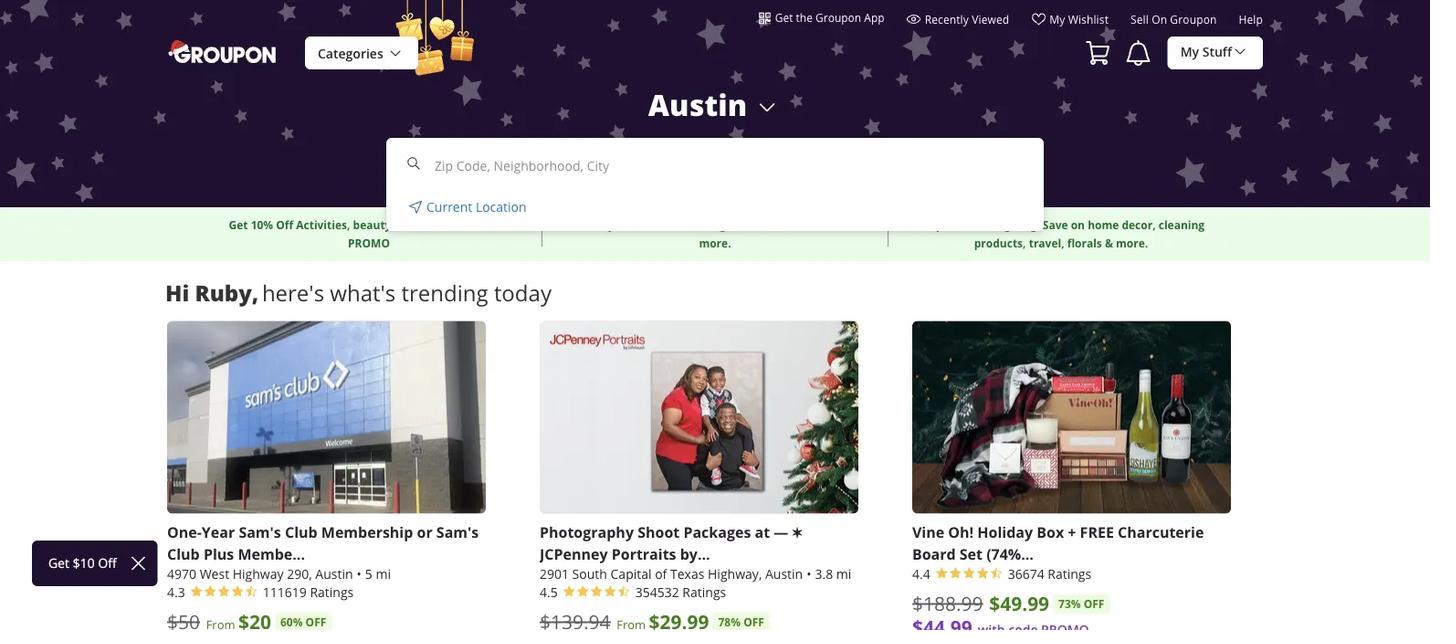 Task type: describe. For each thing, give the bounding box(es) containing it.
year
[[202, 522, 235, 542]]

the
[[796, 10, 813, 25]]

recently viewed
[[925, 12, 1009, 26]]

$188.99
[[912, 591, 983, 616]]

78% off
[[718, 614, 764, 630]]

more. inside the get 10% off activities, beauty, and more. use code promo
[[421, 217, 453, 233]]

activities,
[[296, 217, 350, 233]]

get 10% off activities, beauty, and more. use code promo
[[229, 217, 509, 251]]

free
[[1080, 522, 1114, 542]]

354532 ratings
[[635, 583, 726, 600]]

cleaning
[[1159, 217, 1205, 233]]

austin inside austin button
[[648, 85, 747, 125]]

60% off
[[280, 614, 326, 630]]

prep
[[918, 217, 943, 233]]

groupon for the
[[816, 10, 861, 25]]

of
[[655, 565, 667, 582]]

current
[[426, 199, 472, 216]]

location
[[476, 199, 527, 216]]

off for photography shoot packages at — ✶ jcpenney portraits by...
[[744, 614, 764, 630]]

sell on groupon
[[1131, 12, 1217, 27]]

groupon for on
[[1170, 12, 1217, 27]]

products,
[[974, 236, 1026, 251]]

ratings for photography shoot packages at — ✶ jcpenney portraits by...
[[683, 583, 726, 600]]

here's
[[262, 278, 324, 307]]

on for holidays are here! save on gifts, activities, flowers & more.
[[703, 217, 717, 233]]

2 horizontal spatial ratings
[[1048, 565, 1092, 582]]

+
[[1068, 522, 1076, 542]]

$49.99
[[989, 590, 1049, 617]]

shoot
[[638, 522, 680, 542]]

groupon image
[[167, 39, 279, 64]]

4.5
[[540, 583, 558, 600]]

oh!
[[948, 522, 974, 542]]

1 horizontal spatial club
[[285, 522, 317, 542]]

beauty,
[[353, 217, 394, 233]]

code
[[479, 217, 509, 233]]

are
[[623, 217, 641, 233]]

home
[[1088, 217, 1119, 233]]

austin button
[[648, 85, 782, 125]]

charcuterie
[[1118, 522, 1204, 542]]

box
[[1037, 522, 1064, 542]]

by...
[[680, 544, 710, 564]]

Search Groupon search field
[[386, 140, 1044, 178]]

ruby,
[[195, 278, 259, 307]]

activities,
[[750, 217, 803, 233]]

hi ruby, here's what's trending today
[[165, 278, 552, 307]]

my wishlist
[[1050, 12, 1109, 26]]

my for my wishlist
[[1050, 12, 1065, 26]]

photography shoot packages at — ✶ jcpenney portraits by... 2901 south capital of texas highway, austin • 3.8 mi
[[540, 522, 852, 582]]

recently viewed link
[[907, 12, 1009, 34]]

use
[[456, 217, 476, 233]]

sell
[[1131, 12, 1149, 27]]

trending
[[401, 278, 488, 307]]

highway,
[[708, 565, 762, 582]]

my stuff button
[[1168, 36, 1263, 69]]

73% off
[[1059, 596, 1105, 612]]

5
[[365, 565, 372, 582]]

viewed
[[972, 12, 1009, 26]]

and
[[397, 217, 418, 233]]

promo
[[348, 236, 390, 251]]

get the groupon app button
[[759, 9, 885, 26]]

Search Groupon search field
[[386, 85, 1055, 231]]

texas
[[670, 565, 704, 582]]

flowers
[[806, 217, 846, 233]]

categories button
[[305, 37, 418, 70]]

Austin search field
[[397, 145, 1033, 184]]

here!
[[644, 217, 672, 233]]

36674 ratings
[[1008, 565, 1092, 582]]

jcpenney
[[540, 544, 608, 564]]

get for get 10% off activities, beauty, and more. use code promo
[[229, 217, 248, 233]]

mi inside photography shoot packages at — ✶ jcpenney portraits by... 2901 south capital of texas highway, austin • 3.8 mi
[[836, 565, 852, 582]]

photography
[[540, 522, 634, 542]]

111619
[[263, 583, 307, 600]]

78%
[[718, 614, 741, 630]]

4.4
[[912, 565, 930, 582]]



Task type: locate. For each thing, give the bounding box(es) containing it.
0 horizontal spatial more.
[[421, 217, 453, 233]]

off
[[276, 217, 293, 233]]

off for one-year sam's club membership or sam's club plus membe...
[[306, 614, 326, 630]]

get
[[775, 10, 793, 25], [229, 217, 248, 233]]

ratings
[[1048, 565, 1092, 582], [310, 583, 354, 600], [683, 583, 726, 600]]

1 vertical spatial my
[[1181, 43, 1199, 60]]

1 sam's from the left
[[239, 522, 281, 542]]

mi right 5
[[376, 565, 391, 582]]

austin
[[648, 85, 747, 125], [315, 565, 353, 582], [765, 565, 803, 582]]

ratings down texas
[[683, 583, 726, 600]]

0 horizontal spatial get
[[229, 217, 248, 233]]

my stuff
[[1181, 43, 1232, 60]]

club up 4970
[[167, 544, 200, 564]]

0 horizontal spatial austin
[[315, 565, 353, 582]]

1 vertical spatial get
[[229, 217, 248, 233]]

•
[[357, 565, 361, 582], [807, 565, 811, 582]]

• left "3.8" on the right bottom of page
[[807, 565, 811, 582]]

florals
[[1067, 236, 1102, 251]]

save right here!
[[675, 217, 700, 233]]

austin left "3.8" on the right bottom of page
[[765, 565, 803, 582]]

0 horizontal spatial save
[[675, 217, 700, 233]]

1 horizontal spatial sam's
[[436, 522, 479, 542]]

1 horizontal spatial ratings
[[683, 583, 726, 600]]

on up florals
[[1071, 217, 1085, 233]]

for
[[946, 217, 962, 233]]

get left 10%
[[229, 217, 248, 233]]

save inside prep for thanksgiving! save on home decor, cleaning products, travel, florals & more.
[[1043, 217, 1068, 233]]

club
[[285, 522, 317, 542], [167, 544, 200, 564]]

holidays are here! save on gifts, activities, flowers & more.
[[573, 217, 857, 251]]

ratings up 73% at the right bottom of page
[[1048, 565, 1092, 582]]

—
[[774, 522, 788, 542]]

austin inside photography shoot packages at — ✶ jcpenney portraits by... 2901 south capital of texas highway, austin • 3.8 mi
[[765, 565, 803, 582]]

more. down 'gifts,'
[[699, 236, 731, 251]]

0 horizontal spatial &
[[849, 217, 857, 233]]

354532
[[635, 583, 679, 600]]

0 horizontal spatial groupon
[[816, 10, 861, 25]]

austin inside the one-year sam's club membership or sam's club plus membe... 4970 west highway 290, austin • 5 mi
[[315, 565, 353, 582]]

2 horizontal spatial more.
[[1116, 236, 1148, 251]]

sam's right or
[[436, 522, 479, 542]]

0 horizontal spatial on
[[703, 217, 717, 233]]

app
[[864, 10, 885, 25]]

my wishlist link
[[1031, 12, 1109, 34]]

on right sell
[[1152, 12, 1167, 27]]

0 horizontal spatial my
[[1050, 12, 1065, 26]]

save inside holidays are here! save on gifts, activities, flowers & more.
[[675, 217, 700, 233]]

save for travel,
[[1043, 217, 1068, 233]]

0 horizontal spatial club
[[167, 544, 200, 564]]

2 horizontal spatial off
[[1084, 596, 1105, 612]]

0 horizontal spatial sam's
[[239, 522, 281, 542]]

recently
[[925, 12, 969, 26]]

my inside button
[[1181, 43, 1199, 60]]

gifts,
[[720, 217, 747, 233]]

stuff
[[1203, 43, 1232, 60]]

what's
[[330, 278, 396, 307]]

1 horizontal spatial groupon
[[1170, 12, 1217, 27]]

1 horizontal spatial on
[[1071, 217, 1085, 233]]

on inside holidays are here! save on gifts, activities, flowers & more.
[[703, 217, 717, 233]]

wishlist
[[1068, 12, 1109, 26]]

prep for thanksgiving! save on home decor, cleaning products, travel, florals & more.
[[918, 217, 1205, 251]]

1 horizontal spatial •
[[807, 565, 811, 582]]

more. down decor,
[[1116, 236, 1148, 251]]

on inside prep for thanksgiving! save on home decor, cleaning products, travel, florals & more.
[[1071, 217, 1085, 233]]

today
[[494, 278, 552, 307]]

2 save from the left
[[1043, 217, 1068, 233]]

capital
[[611, 565, 652, 582]]

packages
[[683, 522, 751, 542]]

0 vertical spatial club
[[285, 522, 317, 542]]

vine oh! holiday box + free charcuterie board set (74%...
[[912, 522, 1204, 564]]

0 horizontal spatial off
[[306, 614, 326, 630]]

& down the home
[[1105, 236, 1113, 251]]

4.3
[[167, 583, 185, 600]]

groupon
[[816, 10, 861, 25], [1170, 12, 1217, 27]]

holiday
[[977, 522, 1033, 542]]

save up travel,
[[1043, 217, 1068, 233]]

get inside button
[[775, 10, 793, 25]]

hi
[[165, 278, 189, 307]]

holidays
[[573, 217, 620, 233]]

get inside the get 10% off activities, beauty, and more. use code promo
[[229, 217, 248, 233]]

1 horizontal spatial save
[[1043, 217, 1068, 233]]

0 vertical spatial &
[[849, 217, 857, 233]]

groupon inside button
[[816, 10, 861, 25]]

(74%...
[[986, 544, 1034, 564]]

on left 'gifts,'
[[703, 217, 717, 233]]

my left wishlist
[[1050, 12, 1065, 26]]

60%
[[280, 614, 303, 630]]

vine
[[912, 522, 944, 542]]

36674
[[1008, 565, 1044, 582]]

board
[[912, 544, 956, 564]]

1 mi from the left
[[376, 565, 391, 582]]

get left the
[[775, 10, 793, 25]]

travel,
[[1029, 236, 1065, 251]]

groupon up "my stuff"
[[1170, 12, 1217, 27]]

at
[[755, 522, 770, 542]]

more. inside prep for thanksgiving! save on home decor, cleaning products, travel, florals & more.
[[1116, 236, 1148, 251]]

290,
[[287, 565, 312, 582]]

more. down current
[[421, 217, 453, 233]]

• left 5
[[357, 565, 361, 582]]

off right 60%
[[306, 614, 326, 630]]

0 vertical spatial my
[[1050, 12, 1065, 26]]

1 horizontal spatial more.
[[699, 236, 731, 251]]

✶
[[792, 522, 802, 542]]

holidays are here! save on gifts, activities, flowers & more. link
[[564, 216, 866, 253]]

south
[[572, 565, 607, 582]]

austin up '111619 ratings'
[[315, 565, 353, 582]]

& inside holidays are here! save on gifts, activities, flowers & more.
[[849, 217, 857, 233]]

categories
[[318, 45, 383, 62]]

membership
[[321, 522, 413, 542]]

1 horizontal spatial get
[[775, 10, 793, 25]]

• inside photography shoot packages at — ✶ jcpenney portraits by... 2901 south capital of texas highway, austin • 3.8 mi
[[807, 565, 811, 582]]

1 horizontal spatial my
[[1181, 43, 1199, 60]]

one-
[[167, 522, 202, 542]]

1 horizontal spatial &
[[1105, 236, 1113, 251]]

0 horizontal spatial •
[[357, 565, 361, 582]]

get the groupon app
[[775, 10, 885, 25]]

austin up search groupon search field
[[648, 85, 747, 125]]

portraits
[[612, 544, 676, 564]]

2 mi from the left
[[836, 565, 852, 582]]

one-year sam's club membership or sam's club plus membe... 4970 west highway 290, austin • 5 mi
[[167, 522, 479, 582]]

set
[[960, 544, 983, 564]]

1 • from the left
[[357, 565, 361, 582]]

2901
[[540, 565, 569, 582]]

73%
[[1059, 596, 1081, 612]]

1 horizontal spatial mi
[[836, 565, 852, 582]]

1 horizontal spatial off
[[744, 614, 764, 630]]

mi right "3.8" on the right bottom of page
[[836, 565, 852, 582]]

1 vertical spatial &
[[1105, 236, 1113, 251]]

2 horizontal spatial on
[[1152, 12, 1167, 27]]

ratings for one-year sam's club membership or sam's club plus membe...
[[310, 583, 354, 600]]

1 save from the left
[[675, 217, 700, 233]]

plus
[[204, 544, 234, 564]]

• inside the one-year sam's club membership or sam's club plus membe... 4970 west highway 290, austin • 5 mi
[[357, 565, 361, 582]]

membe...
[[238, 544, 305, 564]]

111619 ratings
[[263, 583, 354, 600]]

get for get the groupon app
[[775, 10, 793, 25]]

groupon right the
[[816, 10, 861, 25]]

club up membe...
[[285, 522, 317, 542]]

current location
[[426, 199, 527, 216]]

0 horizontal spatial mi
[[376, 565, 391, 582]]

2 horizontal spatial austin
[[765, 565, 803, 582]]

decor,
[[1122, 217, 1156, 233]]

my for my stuff
[[1181, 43, 1199, 60]]

sam's up membe...
[[239, 522, 281, 542]]

highway
[[233, 565, 284, 582]]

help
[[1239, 12, 1263, 27]]

more. inside holidays are here! save on gifts, activities, flowers & more.
[[699, 236, 731, 251]]

ratings down 290,
[[310, 583, 354, 600]]

1 vertical spatial club
[[167, 544, 200, 564]]

4970
[[167, 565, 196, 582]]

save for more.
[[675, 217, 700, 233]]

off right 73% at the right bottom of page
[[1084, 596, 1105, 612]]

prep for thanksgiving! save on home decor, cleaning products, travel, florals & more. link
[[911, 216, 1212, 253]]

0 horizontal spatial ratings
[[310, 583, 354, 600]]

2 • from the left
[[807, 565, 811, 582]]

& right flowers
[[849, 217, 857, 233]]

off right 78%
[[744, 614, 764, 630]]

mi
[[376, 565, 391, 582], [836, 565, 852, 582]]

0 vertical spatial get
[[775, 10, 793, 25]]

2 sam's from the left
[[436, 522, 479, 542]]

or
[[417, 522, 433, 542]]

thanksgiving!
[[965, 217, 1040, 233]]

& inside prep for thanksgiving! save on home decor, cleaning products, travel, florals & more.
[[1105, 236, 1113, 251]]

notifications inbox image
[[1124, 38, 1153, 68]]

mi inside the one-year sam's club membership or sam's club plus membe... 4970 west highway 290, austin • 5 mi
[[376, 565, 391, 582]]

on for prep for thanksgiving! save on home decor, cleaning products, travel, florals & more.
[[1071, 217, 1085, 233]]

west
[[200, 565, 229, 582]]

my left stuff
[[1181, 43, 1199, 60]]

more.
[[421, 217, 453, 233], [699, 236, 731, 251], [1116, 236, 1148, 251]]

1 horizontal spatial austin
[[648, 85, 747, 125]]

10%
[[251, 217, 273, 233]]



Task type: vqa. For each thing, say whether or not it's contained in the screenshot.
Highway
yes



